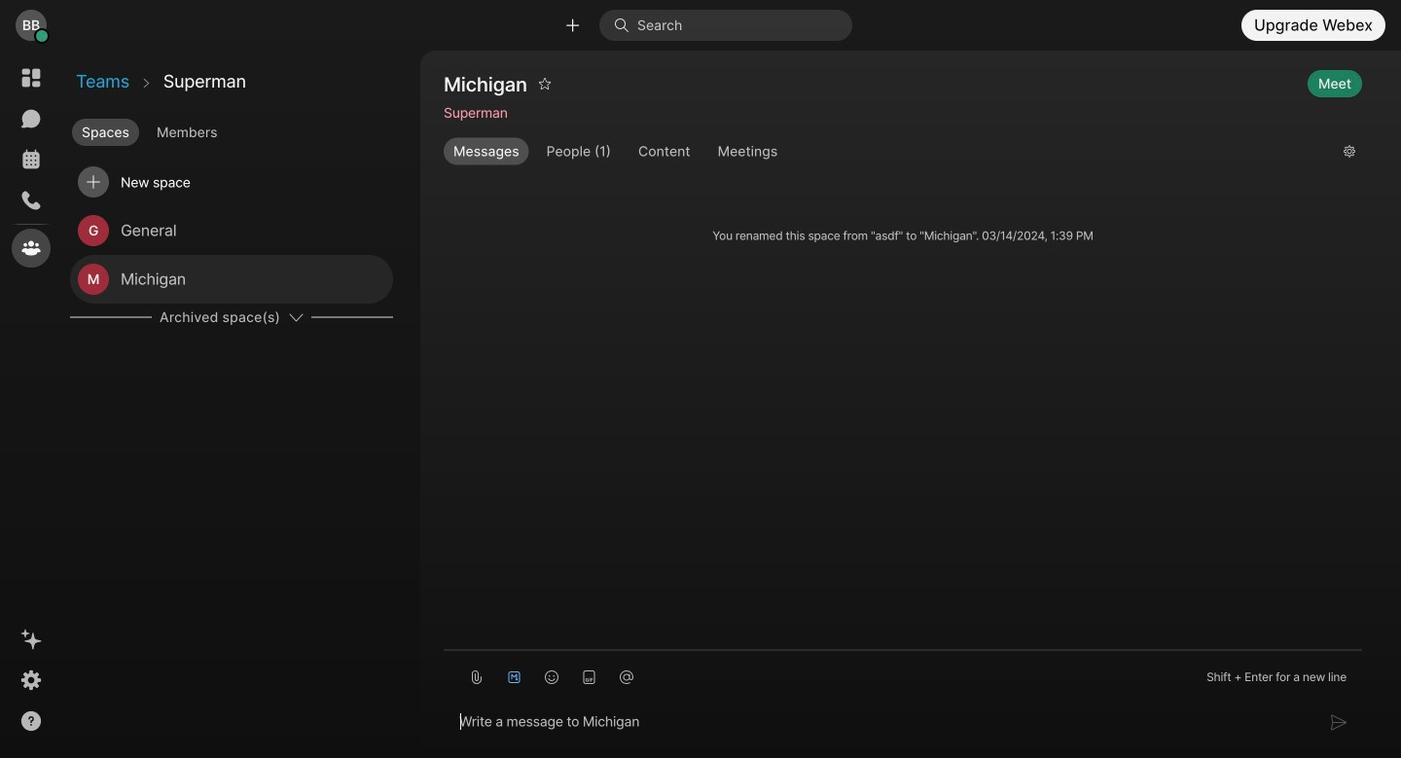 Task type: describe. For each thing, give the bounding box(es) containing it.
michigan list item
[[70, 255, 393, 304]]

arrow down_16 image
[[288, 310, 304, 325]]



Task type: locate. For each thing, give the bounding box(es) containing it.
group
[[444, 138, 1329, 165]]

message composer toolbar element
[[444, 651, 1363, 696]]

tab list
[[68, 111, 419, 148]]

navigation
[[0, 51, 62, 758]]

webex tab list
[[12, 58, 51, 268]]

list item
[[70, 158, 393, 206]]

general list item
[[70, 206, 393, 255]]



Task type: vqa. For each thing, say whether or not it's contained in the screenshot.
arrow down_16 Icon
yes



